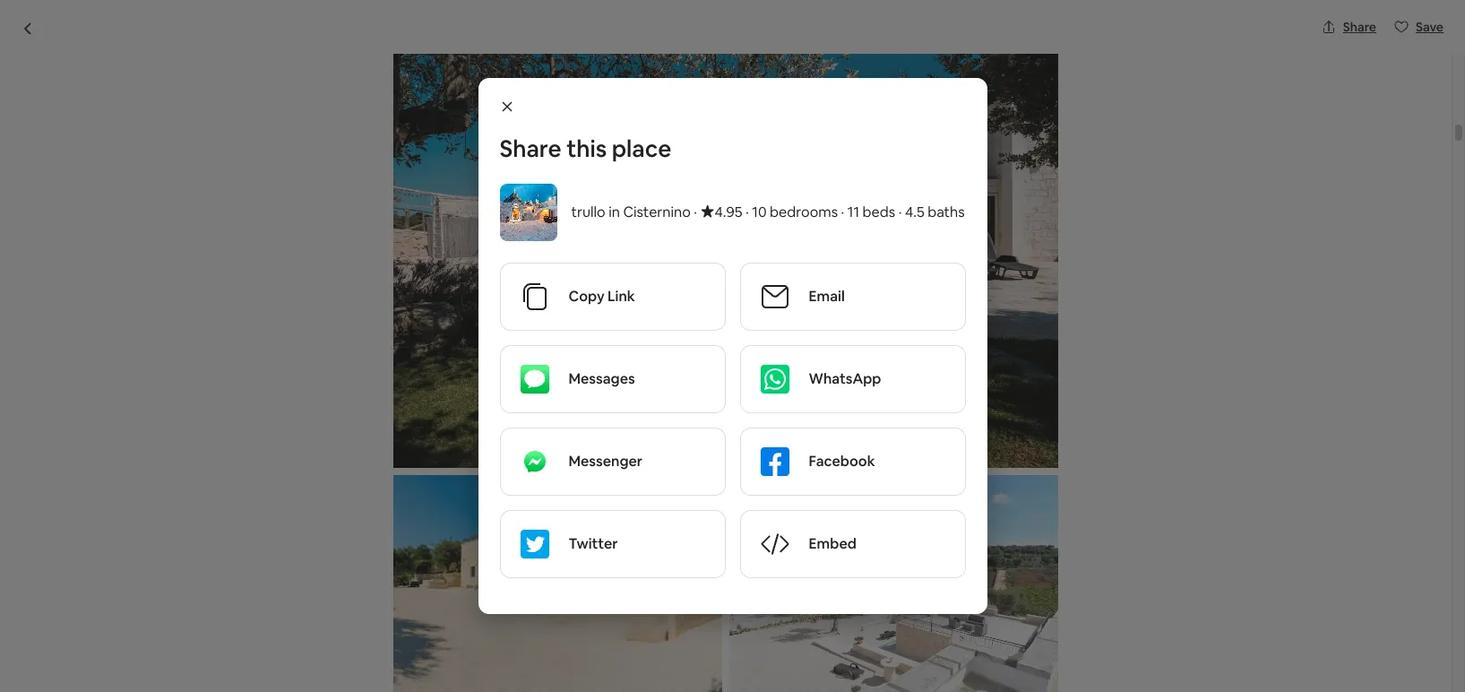 Task type: locate. For each thing, give the bounding box(es) containing it.
0 vertical spatial 10
[[752, 203, 767, 221]]

save
[[1416, 19, 1444, 35]]

10 inside share dialog
[[752, 203, 767, 221]]

beds
[[863, 203, 896, 221], [415, 586, 447, 605]]

11 inside share dialog
[[848, 203, 860, 221]]

1 horizontal spatial beds
[[863, 203, 896, 221]]

11/26/2023 button
[[916, 643, 1205, 692]]

·
[[694, 203, 698, 221], [746, 203, 749, 221], [841, 203, 845, 221], [899, 203, 902, 221], [393, 586, 396, 605], [451, 586, 454, 605]]

0 horizontal spatial 11
[[400, 586, 411, 605]]

1 vertical spatial share
[[500, 134, 562, 164]]

trullo in cisternino · ★4.95 · 10 bedrooms · 11 beds · 4.5 baths
[[572, 203, 965, 221]]

embed
[[809, 534, 857, 553]]

1 vertical spatial bedrooms
[[322, 586, 390, 605]]

beds up 'email' link
[[863, 203, 896, 221]]

0 horizontal spatial beds
[[415, 586, 447, 605]]

beds down by francesco
[[415, 586, 447, 605]]

1 horizontal spatial baths
[[928, 203, 965, 221]]

bedrooms down hosted
[[322, 586, 390, 605]]

11 down by francesco
[[400, 586, 411, 605]]

0 vertical spatial baths
[[928, 203, 965, 221]]

share for share this place
[[500, 134, 562, 164]]

copy link
[[569, 287, 635, 306]]

0 horizontal spatial share
[[500, 134, 562, 164]]

11
[[848, 203, 860, 221], [400, 586, 411, 605]]

0 vertical spatial share
[[1344, 19, 1377, 35]]

bedrooms right ★4.95
[[770, 203, 838, 221]]

share left save button
[[1344, 19, 1377, 35]]

4.5 inside trullo hosted by francesco 10 bedrooms · 11 beds · 4.5 baths
[[457, 586, 477, 605]]

baths
[[928, 203, 965, 221], [480, 586, 517, 605]]

listing image 10 image
[[394, 22, 1058, 468], [394, 22, 1058, 468]]

0 horizontal spatial 10
[[304, 586, 319, 605]]

10 inside trullo hosted by francesco 10 bedrooms · 11 beds · 4.5 baths
[[304, 586, 319, 605]]

0 horizontal spatial baths
[[480, 586, 517, 605]]

$2,365 $1,683 total before taxes
[[916, 579, 1042, 621]]

0 horizontal spatial bedrooms
[[322, 586, 390, 605]]

cisternino,
[[360, 130, 424, 146]]

add
[[768, 28, 792, 44]]

baths inside share dialog
[[928, 203, 965, 221]]

$1,683
[[982, 579, 1042, 604]]

tenuta semeraro trulli image 4 image
[[984, 170, 1228, 349]]

0 vertical spatial 11
[[848, 203, 860, 221]]

taxes
[[989, 605, 1020, 621]]

messenger link
[[501, 429, 725, 495]]

1 horizontal spatial 4.5
[[905, 203, 925, 221]]

tenuta semeraro trulli cisternino, puglia, italy, italy
[[224, 91, 524, 146]]

10
[[752, 203, 767, 221], [304, 586, 319, 605]]

0 vertical spatial 4.5
[[905, 203, 925, 221]]

10 right ★4.95
[[752, 203, 767, 221]]

0 vertical spatial beds
[[863, 203, 896, 221]]

learn more about the host, francesco. image
[[760, 557, 810, 607], [760, 557, 810, 607]]

add guests button
[[753, 14, 884, 57]]

listing image 11 image
[[394, 475, 723, 692], [394, 475, 723, 692]]

add guests
[[768, 28, 834, 44]]

1 horizontal spatial bedrooms
[[770, 203, 838, 221]]

1 vertical spatial 4.5
[[457, 586, 477, 605]]

link
[[608, 287, 635, 306]]

1 vertical spatial 10
[[304, 586, 319, 605]]

0 vertical spatial bedrooms
[[770, 203, 838, 221]]

this
[[567, 134, 607, 164]]

10 down hosted
[[304, 586, 319, 605]]

tenuta semeraro trulli image 1 image
[[224, 170, 726, 528]]

share for share
[[1344, 19, 1377, 35]]

listing image 12 image
[[730, 475, 1058, 692], [730, 475, 1058, 692]]

1 vertical spatial beds
[[415, 586, 447, 605]]

share this place
[[500, 134, 672, 164]]

cisternino, puglia, italy, italy button
[[360, 127, 524, 149]]

semeraro
[[305, 91, 412, 122]]

share inside 'share' "button"
[[1344, 19, 1377, 35]]

$2,365
[[916, 579, 978, 604]]

share right italy,
[[500, 134, 562, 164]]

11 up 'email' link
[[848, 203, 860, 221]]

dialog
[[0, 0, 1466, 692]]

1 horizontal spatial share
[[1344, 19, 1377, 35]]

before
[[947, 605, 986, 621]]

italy
[[499, 130, 524, 146]]

by francesco
[[350, 556, 472, 581]]

share
[[1344, 19, 1377, 35], [500, 134, 562, 164]]

1 vertical spatial 11
[[400, 586, 411, 605]]

share dialog
[[478, 78, 988, 614]]

share inside share dialog
[[500, 134, 562, 164]]

4.5
[[905, 203, 925, 221], [457, 586, 477, 605]]

dialog containing share
[[0, 0, 1466, 692]]

place
[[612, 134, 672, 164]]

1 horizontal spatial 10
[[752, 203, 767, 221]]

0 horizontal spatial 4.5
[[457, 586, 477, 605]]

1 horizontal spatial 11
[[848, 203, 860, 221]]

1 vertical spatial baths
[[480, 586, 517, 605]]

bedrooms
[[770, 203, 838, 221], [322, 586, 390, 605]]

tenuta semeraro trulli image 5 image
[[984, 356, 1228, 528]]



Task type: vqa. For each thing, say whether or not it's contained in the screenshot.
the
no



Task type: describe. For each thing, give the bounding box(es) containing it.
bedrooms inside trullo hosted by francesco 10 bedrooms · 11 beds · 4.5 baths
[[322, 586, 390, 605]]

beds inside share dialog
[[863, 203, 896, 221]]

whatsapp link
[[741, 346, 965, 412]]

bedrooms inside share dialog
[[770, 203, 838, 221]]

twitter
[[569, 534, 618, 553]]

trullo hosted by francesco 10 bedrooms · 11 beds · 4.5 baths
[[224, 556, 517, 605]]

puglia,
[[427, 130, 466, 146]]

copy
[[569, 287, 605, 306]]

facebook
[[809, 452, 876, 471]]

4.5 inside share dialog
[[905, 203, 925, 221]]

Add guests search field
[[568, 14, 884, 57]]

save button
[[1388, 12, 1451, 42]]

in
[[609, 203, 620, 221]]

share button
[[1315, 12, 1384, 42]]

tenuta semeraro trulli image 3 image
[[733, 356, 977, 528]]

messages
[[569, 369, 635, 388]]

messages link
[[501, 346, 725, 412]]

guests
[[795, 28, 834, 44]]

twitter link
[[501, 511, 725, 577]]

baths inside trullo hosted by francesco 10 bedrooms · 11 beds · 4.5 baths
[[480, 586, 517, 605]]

total
[[916, 605, 945, 621]]

embed button
[[741, 511, 965, 577]]

copy link button
[[501, 264, 725, 330]]

facebook link
[[741, 429, 965, 495]]

tenuta
[[224, 91, 300, 122]]

tenuta semeraro trulli image 2 image
[[733, 170, 977, 349]]

trullo
[[572, 203, 606, 221]]

beds inside trullo hosted by francesco 10 bedrooms · 11 beds · 4.5 baths
[[415, 586, 447, 605]]

italy,
[[468, 130, 496, 146]]

trulli
[[417, 91, 469, 122]]

11/26/2023
[[927, 666, 990, 682]]

★4.95
[[701, 203, 743, 221]]

messenger
[[569, 452, 643, 471]]

email
[[809, 287, 845, 306]]

cisternino
[[623, 203, 691, 221]]

whatsapp
[[809, 369, 882, 388]]

trullo
[[224, 556, 276, 581]]

hosted
[[280, 556, 345, 581]]

email link
[[741, 264, 965, 330]]

11 inside trullo hosted by francesco 10 bedrooms · 11 beds · 4.5 baths
[[400, 586, 411, 605]]



